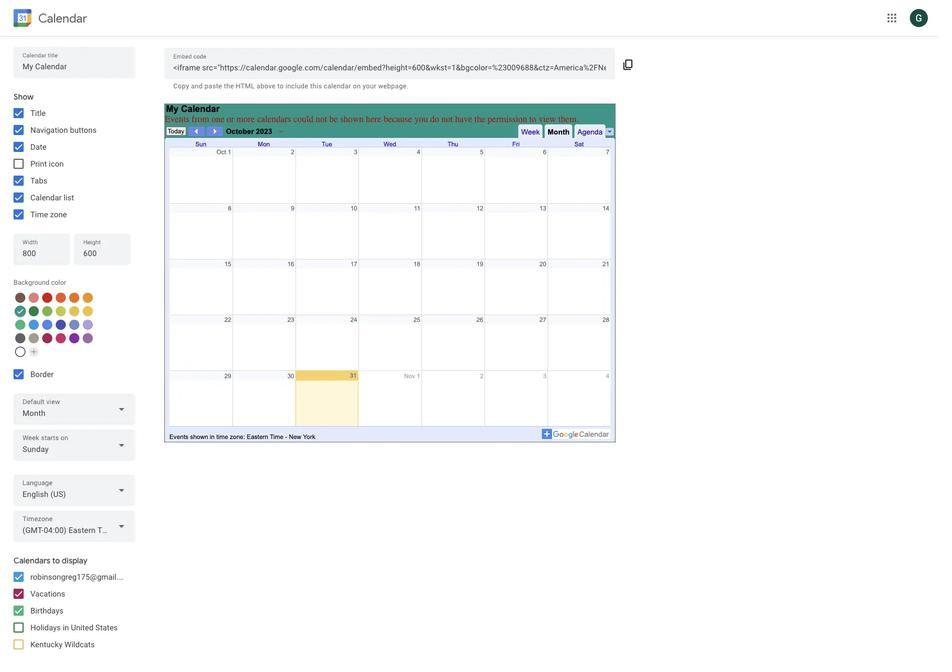 Task type: locate. For each thing, give the bounding box(es) containing it.
calendar list
[[30, 193, 74, 202]]

1 vertical spatial calendar
[[30, 193, 62, 202]]

to left display
[[52, 556, 60, 566]]

0 vertical spatial calendar
[[38, 10, 87, 26]]

mango menu item
[[83, 293, 93, 303]]

to
[[278, 82, 284, 90], [52, 556, 60, 566]]

tomato menu item
[[42, 293, 52, 303]]

wildcats
[[64, 640, 95, 649]]

wisteria menu item
[[83, 320, 93, 330]]

calendar
[[324, 82, 351, 90]]

united
[[71, 623, 94, 632]]

calendar color menu item
[[15, 347, 25, 357]]

add custom color menu item
[[29, 347, 39, 357]]

basil menu item
[[29, 306, 39, 316]]

0 vertical spatial to
[[278, 82, 284, 90]]

flamingo menu item
[[29, 293, 39, 303]]

your
[[363, 82, 376, 90]]

title
[[30, 109, 46, 118]]

copy and paste the html above to include this calendar on your webpage.
[[173, 82, 409, 90]]

tabs
[[30, 176, 47, 185]]

blueberry menu item
[[56, 320, 66, 330]]

kentucky
[[30, 640, 63, 649]]

birthdays
[[30, 606, 63, 615]]

the
[[224, 82, 234, 90]]

to right the above
[[278, 82, 284, 90]]

kentucky wildcats
[[30, 640, 95, 649]]

1 vertical spatial to
[[52, 556, 60, 566]]

include
[[286, 82, 309, 90]]

calendar
[[38, 10, 87, 26], [30, 193, 62, 202]]

None text field
[[23, 59, 126, 74]]

background color
[[14, 279, 66, 287]]

color
[[51, 279, 66, 287]]

1 horizontal spatial to
[[278, 82, 284, 90]]

grape menu item
[[69, 333, 79, 343]]

lavender menu item
[[69, 320, 79, 330]]

None field
[[14, 394, 135, 425], [14, 430, 135, 461], [14, 475, 135, 506], [14, 511, 135, 542], [14, 394, 135, 425], [14, 430, 135, 461], [14, 475, 135, 506], [14, 511, 135, 542]]

above
[[257, 82, 276, 90]]

time zone
[[30, 210, 67, 219]]

None text field
[[173, 60, 606, 75]]

peacock menu item
[[29, 320, 39, 330]]

robinsongreg175@gmail.com
[[30, 573, 134, 582]]

None number field
[[23, 245, 61, 261], [83, 245, 122, 261], [23, 245, 61, 261], [83, 245, 122, 261]]

cherry blossom menu item
[[56, 333, 66, 343]]

show
[[14, 92, 34, 102]]

vacations
[[30, 589, 65, 598]]

calendars to display
[[14, 556, 88, 566]]

in
[[63, 623, 69, 632]]



Task type: vqa. For each thing, say whether or not it's contained in the screenshot.
content_copy button
yes



Task type: describe. For each thing, give the bounding box(es) containing it.
html
[[236, 82, 255, 90]]

print
[[30, 159, 47, 168]]

paste
[[205, 82, 222, 90]]

birch menu item
[[29, 333, 39, 343]]

buttons
[[70, 126, 97, 135]]

time
[[30, 210, 48, 219]]

copy
[[173, 82, 189, 90]]

zone
[[50, 210, 67, 219]]

navigation buttons
[[30, 126, 97, 135]]

holidays
[[30, 623, 61, 632]]

webpage.
[[378, 82, 409, 90]]

date
[[30, 142, 47, 151]]

radicchio menu item
[[42, 333, 52, 343]]

display
[[62, 556, 88, 566]]

icon
[[49, 159, 64, 168]]

eucalyptus menu item
[[15, 306, 26, 317]]

cobalt menu item
[[42, 320, 52, 330]]

avocado menu item
[[56, 306, 66, 316]]

print icon
[[30, 159, 64, 168]]

and
[[191, 82, 203, 90]]

pumpkin menu item
[[69, 293, 79, 303]]

background
[[14, 279, 49, 287]]

calendar for calendar
[[38, 10, 87, 26]]

0 horizontal spatial to
[[52, 556, 60, 566]]

border
[[30, 370, 54, 379]]

sage menu item
[[15, 320, 25, 330]]

pistachio menu item
[[42, 306, 52, 316]]

cocoa menu item
[[15, 293, 25, 303]]

holidays in united states
[[30, 623, 118, 632]]

this
[[310, 82, 322, 90]]

navigation
[[30, 126, 68, 135]]

amethyst menu item
[[83, 333, 93, 343]]

on
[[353, 82, 361, 90]]

calendar for calendar list
[[30, 193, 62, 202]]

calendar link
[[11, 7, 87, 32]]

graphite menu item
[[15, 333, 25, 343]]

tangerine menu item
[[56, 293, 66, 303]]

banana menu item
[[83, 306, 93, 316]]

content_copy
[[623, 59, 634, 70]]

list
[[64, 193, 74, 202]]

states
[[95, 623, 118, 632]]

calendars
[[14, 556, 50, 566]]

citron menu item
[[69, 306, 79, 316]]

content_copy button
[[615, 50, 642, 77]]



